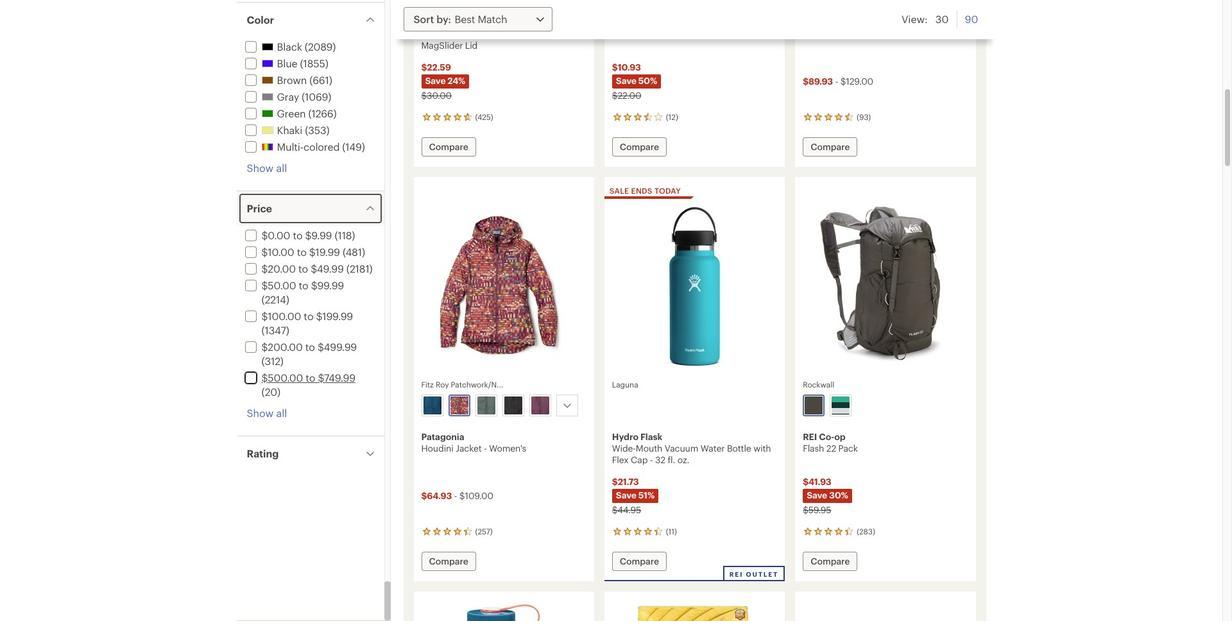 Task type: vqa. For each thing, say whether or not it's contained in the screenshot.


Task type: describe. For each thing, give the bounding box(es) containing it.
- inside 650 down jacket - women's link
[[876, 28, 879, 39]]

compare button down (283)
[[803, 552, 858, 571]]

fl.
[[668, 455, 676, 465]]

(481)
[[343, 246, 365, 258]]

show for (353)
[[247, 162, 274, 174]]

- right $64.93 on the bottom left of page
[[454, 491, 457, 501]]

$20.00 to $49.99 link
[[242, 263, 344, 275]]

women's for patagonia houdini jacket - women's
[[489, 443, 526, 454]]

hydro
[[612, 431, 639, 442]]

$22.59
[[422, 62, 451, 73]]

patchwork/n...
[[451, 380, 503, 389]]

wide-
[[612, 443, 636, 454]]

(1266)
[[306, 107, 337, 119]]

- inside "hydro flask wide-mouth vacuum water bottle with flex cap - 32 fl. oz."
[[650, 455, 653, 465]]

fitz roy patchwork/n...
[[422, 380, 503, 389]]

show for (312)
[[247, 407, 274, 419]]

(1855)
[[298, 57, 329, 69]]

green
[[277, 107, 306, 119]]

save for save 51%
[[616, 490, 637, 501]]

$500.00
[[262, 372, 303, 384]]

khaki
[[277, 124, 302, 136]]

brown link
[[242, 74, 307, 86]]

color
[[247, 13, 274, 26]]

group for patagonia houdini jacket - women's
[[419, 392, 588, 419]]

$499.99
[[318, 341, 357, 353]]

$99.99
[[311, 279, 344, 291]]

khaki link
[[242, 124, 302, 136]]

(353)
[[302, 124, 330, 136]]

$9.99
[[305, 229, 332, 241]]

all for (312)
[[276, 407, 287, 419]]

90 link
[[965, 11, 979, 28]]

to left $749.99
[[306, 372, 315, 384]]

rating button
[[237, 437, 384, 471]]

30%
[[830, 490, 849, 501]]

650 down jacket - women's link
[[803, 15, 969, 62]]

to up $20.00 to $49.99 link
[[297, 246, 307, 258]]

lid
[[465, 40, 478, 51]]

oz.
[[678, 455, 690, 465]]

gray
[[277, 91, 299, 103]]

$21.73 save 51% $44.95
[[612, 476, 655, 516]]

(2214)
[[262, 293, 289, 306]]

patagonia
[[422, 431, 465, 442]]

$59.95
[[803, 505, 832, 516]]

all for (353)
[[276, 162, 287, 174]]

down
[[822, 28, 846, 39]]

(1347)
[[262, 324, 289, 336]]

(1069)
[[299, 91, 332, 103]]

compare inside compare rei outlet
[[620, 556, 659, 567]]

outlet
[[746, 571, 779, 579]]

rockwall
[[803, 380, 835, 389]]

rei co-op nalgene sustain graphic wide-mouth water bottle - 32 fl. oz. 0 image
[[422, 600, 587, 622]]

compare button down the (93)
[[803, 137, 858, 157]]

brown
[[277, 74, 307, 86]]

rei co-op flash 22 pack
[[803, 431, 858, 454]]

$199.99
[[316, 310, 353, 322]]

hydro flask wide-mouth vacuum water bottle with flex cap - 32 fl. oz. 0 image
[[612, 202, 778, 372]]

$41.93 save 30% $59.95
[[803, 476, 849, 516]]

$19.99
[[309, 246, 340, 258]]

$749.99
[[318, 372, 356, 384]]

color button
[[237, 3, 384, 37]]

$20.00
[[262, 263, 296, 275]]

24%
[[448, 75, 466, 86]]

$49.99
[[311, 263, 344, 275]]

50%
[[639, 75, 658, 86]]

(2181)
[[347, 263, 373, 275]]

show all for (353)
[[247, 162, 287, 174]]

fitz
[[422, 380, 434, 389]]

magslider
[[422, 40, 463, 51]]

ends
[[632, 186, 653, 195]]

$50.00
[[262, 279, 296, 291]]

$21.73
[[612, 476, 639, 487]]

night plum image
[[531, 397, 549, 415]]

waspusk pouch link
[[612, 15, 778, 62]]

mouth
[[636, 443, 663, 454]]

$50.00 to $99.99 link
[[242, 279, 344, 291]]

rambler
[[422, 28, 456, 39]]

51%
[[639, 490, 655, 501]]

multi-colored
[[277, 141, 340, 153]]

multi-
[[277, 141, 304, 153]]

with inside yeti rambler vacuum pint glass with magslider lid
[[537, 28, 554, 39]]

compare for compare button below "(257)"
[[429, 556, 469, 567]]

(20)
[[262, 386, 281, 398]]

black image
[[504, 397, 522, 415]]

(11)
[[666, 527, 677, 536]]

to left $199.99
[[304, 310, 314, 322]]

jacket for down
[[848, 28, 874, 39]]

$89.93 - $129.00
[[803, 76, 874, 87]]

(2089)
[[302, 40, 336, 53]]

patagonia houdini jacket - women's 0 image
[[422, 202, 587, 372]]

jacket for houdini
[[456, 443, 482, 454]]



Task type: locate. For each thing, give the bounding box(es) containing it.
$129.00
[[841, 76, 874, 87]]

colored
[[304, 141, 340, 153]]

vacuum up oz.
[[665, 443, 699, 454]]

hydro flask wide-mouth vacuum water bottle with flex cap - 32 fl. oz.
[[612, 431, 771, 465]]

$22.00
[[612, 90, 642, 101]]

save inside $41.93 save 30% $59.95
[[807, 490, 828, 501]]

compare button down (11)
[[612, 552, 667, 571]]

rei inside compare rei outlet
[[730, 571, 744, 579]]

blue link
[[242, 57, 298, 69]]

vacuum
[[458, 28, 492, 39], [665, 443, 699, 454]]

show down (20)
[[247, 407, 274, 419]]

$10.00 to $19.99 link
[[242, 246, 340, 258]]

$10.93 save 50% $22.00
[[612, 62, 658, 101]]

group
[[419, 392, 588, 419], [801, 392, 970, 419]]

0 vertical spatial women's
[[882, 28, 919, 39]]

2 group from the left
[[801, 392, 970, 419]]

- down nouveau green image
[[484, 443, 487, 454]]

green link
[[242, 107, 306, 119]]

save inside $21.73 save 51% $44.95
[[616, 490, 637, 501]]

black link
[[242, 40, 302, 53]]

pack
[[839, 443, 858, 454]]

0 horizontal spatial jacket
[[456, 443, 482, 454]]

women's down view:
[[882, 28, 919, 39]]

to up $50.00 to $99.99 link
[[299, 263, 308, 275]]

1 vertical spatial vacuum
[[665, 443, 699, 454]]

waspusk pouch
[[612, 28, 677, 39]]

- inside patagonia houdini jacket - women's
[[484, 443, 487, 454]]

show all down multi-
[[247, 162, 287, 174]]

$500.00 to $749.99 link
[[242, 372, 356, 384]]

compare button up ends
[[612, 137, 667, 157]]

women's for 650 down jacket - women's
[[882, 28, 919, 39]]

22
[[827, 443, 837, 454]]

2 show all button from the top
[[247, 406, 287, 421]]

nouveau green image
[[477, 397, 495, 415]]

sale
[[610, 186, 629, 195]]

rei co-op flash 22 pack 0 image
[[803, 202, 969, 372]]

30
[[936, 13, 949, 25]]

to up $10.00 to $19.99 link
[[293, 229, 303, 241]]

650 down jacket - women's
[[803, 28, 919, 39]]

fitz roy patchwork/night plum image
[[450, 397, 468, 415]]

1 all from the top
[[276, 162, 287, 174]]

compare for compare button below the (93)
[[811, 141, 850, 152]]

houdini
[[422, 443, 454, 454]]

1 vertical spatial with
[[754, 443, 771, 454]]

0 vertical spatial show
[[247, 162, 274, 174]]

save for save 30%
[[807, 490, 828, 501]]

(283)
[[857, 527, 876, 536]]

gray link
[[242, 91, 299, 103]]

save inside $10.93 save 50% $22.00
[[616, 75, 637, 86]]

with right bottle
[[754, 443, 771, 454]]

compare for compare button below (425)
[[429, 141, 469, 152]]

(312)
[[262, 355, 284, 367]]

flex
[[612, 455, 629, 465]]

(12)
[[666, 112, 678, 121]]

$41.93
[[803, 476, 832, 487]]

1 vertical spatial show
[[247, 407, 274, 419]]

rockwall image
[[805, 397, 823, 415]]

rating
[[247, 448, 279, 460]]

0 horizontal spatial with
[[537, 28, 554, 39]]

compare button down "(257)"
[[422, 552, 476, 571]]

show all button for (353)
[[247, 161, 287, 175]]

patagonia houdini jacket - women's
[[422, 431, 526, 454]]

$0.00
[[262, 229, 290, 241]]

compare for compare button above ends
[[620, 141, 659, 152]]

$100.00
[[262, 310, 301, 322]]

1 show all button from the top
[[247, 161, 287, 175]]

save for save 50%
[[616, 75, 637, 86]]

0 horizontal spatial group
[[419, 392, 588, 419]]

(118)
[[335, 229, 355, 241]]

sale ends today
[[610, 186, 681, 195]]

0 vertical spatial all
[[276, 162, 287, 174]]

1 group from the left
[[419, 392, 588, 419]]

$30.00
[[422, 90, 452, 101]]

2 show from the top
[[247, 407, 274, 419]]

group up op
[[801, 392, 970, 419]]

1 horizontal spatial group
[[801, 392, 970, 419]]

to left $499.99
[[305, 341, 315, 353]]

- right the $89.93
[[836, 76, 839, 87]]

compare for compare button underneath (283)
[[811, 556, 850, 567]]

rei up flash
[[803, 431, 818, 442]]

expand color swatches image
[[560, 398, 575, 413]]

1 show from the top
[[247, 162, 274, 174]]

women's inside patagonia houdini jacket - women's
[[489, 443, 526, 454]]

with right glass
[[537, 28, 554, 39]]

1 vertical spatial show all
[[247, 407, 287, 419]]

save for save 24%
[[425, 75, 446, 86]]

yeti
[[422, 17, 441, 28]]

0 vertical spatial with
[[537, 28, 554, 39]]

rei inside rei co-op flash 22 pack
[[803, 431, 818, 442]]

1 horizontal spatial rei
[[803, 431, 818, 442]]

jacket down patagonia
[[456, 443, 482, 454]]

flask
[[641, 431, 663, 442]]

compare
[[429, 141, 469, 152], [620, 141, 659, 152], [811, 141, 850, 152], [429, 556, 469, 567], [620, 556, 659, 567], [811, 556, 850, 567]]

rei
[[803, 431, 818, 442], [730, 571, 744, 579]]

multi-colored link
[[242, 141, 340, 153]]

1 horizontal spatial with
[[754, 443, 771, 454]]

90
[[965, 13, 979, 25]]

all
[[276, 162, 287, 174], [276, 407, 287, 419]]

water
[[701, 443, 725, 454]]

(257)
[[475, 527, 493, 536]]

0 vertical spatial rei
[[803, 431, 818, 442]]

$0.00 to $9.99 link
[[242, 229, 332, 241]]

roy
[[436, 380, 449, 389]]

save inside the $22.59 save 24% $30.00
[[425, 75, 446, 86]]

vacuum up lid
[[458, 28, 492, 39]]

today
[[655, 186, 681, 195]]

all down (20)
[[276, 407, 287, 419]]

save down $41.93
[[807, 490, 828, 501]]

2 show all from the top
[[247, 407, 287, 419]]

0 horizontal spatial women's
[[489, 443, 526, 454]]

black
[[277, 40, 302, 53]]

laguna
[[612, 380, 639, 389]]

- left 32 at the bottom right of page
[[650, 455, 653, 465]]

flash
[[803, 443, 825, 454]]

jacket inside patagonia houdini jacket - women's
[[456, 443, 482, 454]]

show all button down multi-
[[247, 161, 287, 175]]

1 vertical spatial jacket
[[456, 443, 482, 454]]

rei left "outlet"
[[730, 571, 744, 579]]

1 vertical spatial show all button
[[247, 406, 287, 421]]

lagom blue image
[[423, 397, 441, 415]]

1 show all from the top
[[247, 162, 287, 174]]

0 vertical spatial show all
[[247, 162, 287, 174]]

women's down black icon
[[489, 443, 526, 454]]

0 horizontal spatial vacuum
[[458, 28, 492, 39]]

with
[[537, 28, 554, 39], [754, 443, 771, 454]]

yeti rambler vacuum pint glass with magslider lid
[[422, 17, 554, 51]]

price
[[247, 202, 272, 214]]

group down patchwork/n...
[[419, 392, 588, 419]]

$44.95
[[612, 505, 641, 516]]

rumpl original puffy blanket - national park 0 image
[[612, 600, 778, 622]]

32
[[655, 455, 666, 465]]

1 horizontal spatial jacket
[[848, 28, 874, 39]]

compare button down (425)
[[422, 137, 476, 157]]

vacuum inside yeti rambler vacuum pint glass with magslider lid
[[458, 28, 492, 39]]

vacuum inside "hydro flask wide-mouth vacuum water bottle with flex cap - 32 fl. oz."
[[665, 443, 699, 454]]

$10.00
[[262, 246, 294, 258]]

2 all from the top
[[276, 407, 287, 419]]

show down multi-colored link
[[247, 162, 274, 174]]

(149)
[[340, 141, 365, 153]]

1 horizontal spatial vacuum
[[665, 443, 699, 454]]

0 horizontal spatial rei
[[730, 571, 744, 579]]

save down "$10.93" at the top of the page
[[616, 75, 637, 86]]

1 vertical spatial rei
[[730, 571, 744, 579]]

save down $21.73
[[616, 490, 637, 501]]

- right down
[[876, 28, 879, 39]]

show all for (312)
[[247, 407, 287, 419]]

to down $20.00 to $49.99 link
[[299, 279, 309, 291]]

pouch
[[651, 28, 677, 39]]

jacket right down
[[848, 28, 874, 39]]

1 vertical spatial women's
[[489, 443, 526, 454]]

show all down (20)
[[247, 407, 287, 419]]

save
[[425, 75, 446, 86], [616, 75, 637, 86], [616, 490, 637, 501], [807, 490, 828, 501]]

show all button for (312)
[[247, 406, 287, 421]]

(425)
[[475, 112, 493, 121]]

group for rei co-op flash 22 pack
[[801, 392, 970, 419]]

1 vertical spatial all
[[276, 407, 287, 419]]

teal lagoon image
[[832, 397, 850, 415]]

650
[[803, 28, 820, 39]]

with inside "hydro flask wide-mouth vacuum water bottle with flex cap - 32 fl. oz."
[[754, 443, 771, 454]]

save down the $22.59
[[425, 75, 446, 86]]

$109.00
[[460, 491, 494, 501]]

0 vertical spatial show all button
[[247, 161, 287, 175]]

show all button down (20)
[[247, 406, 287, 421]]

all down multi-
[[276, 162, 287, 174]]

$200.00
[[262, 341, 303, 353]]

0 vertical spatial vacuum
[[458, 28, 492, 39]]

1 horizontal spatial women's
[[882, 28, 919, 39]]

compare button
[[422, 137, 476, 157], [612, 137, 667, 157], [803, 137, 858, 157], [422, 552, 476, 571], [612, 552, 667, 571], [803, 552, 858, 571]]

$22.59 save 24% $30.00
[[422, 62, 466, 101]]

0 vertical spatial jacket
[[848, 28, 874, 39]]

(93)
[[857, 112, 871, 121]]

bottle
[[727, 443, 752, 454]]

cap
[[631, 455, 648, 465]]

price button
[[237, 191, 384, 226]]

blue
[[277, 57, 298, 69]]



